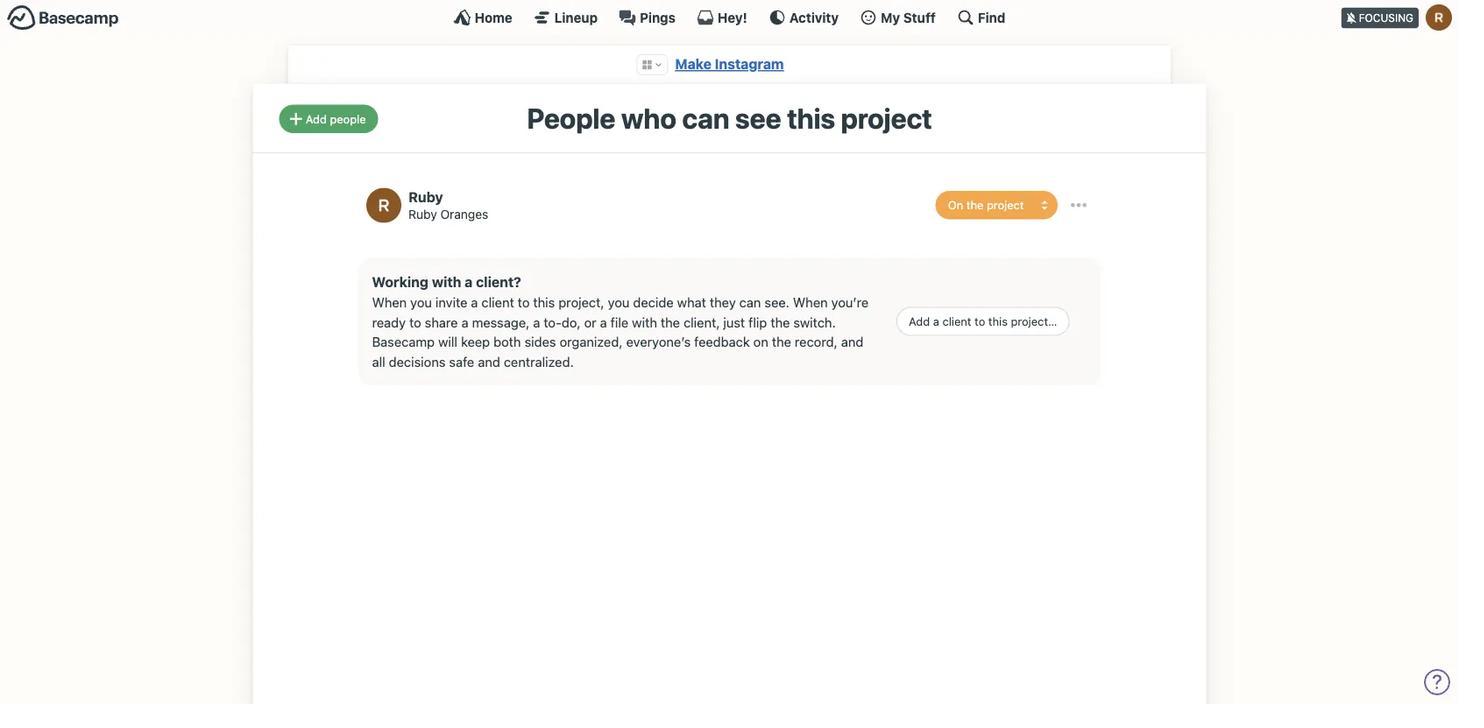 Task type: vqa. For each thing, say whether or not it's contained in the screenshot.
'B.' related to Tyler B. commented on Brainstorm design
no



Task type: describe. For each thing, give the bounding box(es) containing it.
basecamp
[[372, 334, 435, 350]]

pings button
[[619, 9, 676, 26]]

0 vertical spatial and
[[841, 334, 864, 350]]

home link
[[454, 9, 513, 26]]

hey!
[[718, 10, 748, 25]]

see.
[[765, 295, 790, 310]]

you're
[[831, 295, 869, 310]]

make instagram link
[[675, 56, 784, 72]]

decide
[[633, 295, 674, 310]]

main element
[[0, 0, 1459, 34]]

add for add people
[[306, 112, 327, 125]]

ruby ruby oranges
[[409, 189, 489, 221]]

client inside the working with a client? when you invite a client to this project, you decide what they can see. when you're ready to share a message, a to-do, or a file with the client, just flip the switch. basecamp will keep both sides organized, everyone's feedback on the record, and all decisions safe and centralized.
[[482, 295, 514, 310]]

or
[[584, 315, 597, 330]]

everyone's
[[626, 334, 691, 350]]

the up everyone's
[[661, 315, 680, 330]]

lineup link
[[534, 9, 598, 26]]

file
[[611, 315, 629, 330]]

switch.
[[794, 315, 836, 330]]

keep
[[461, 334, 490, 350]]

can inside the working with a client? when you invite a client to this project, you decide what they can see. when you're ready to share a message, a to-do, or a file with the client, just flip the switch. basecamp will keep both sides organized, everyone's feedback on the record, and all decisions safe and centralized.
[[740, 295, 761, 310]]

find button
[[957, 9, 1006, 26]]

feedback
[[694, 334, 750, 350]]

organized,
[[560, 334, 623, 350]]

they
[[710, 295, 736, 310]]

ruby image inside focusing dropdown button
[[1426, 4, 1452, 31]]

1 vertical spatial and
[[478, 354, 500, 369]]

do,
[[562, 315, 581, 330]]

people
[[527, 101, 616, 134]]

make instagram
[[675, 56, 784, 72]]

1 when from the left
[[372, 295, 407, 310]]

client,
[[684, 315, 720, 330]]

stuff
[[904, 10, 936, 25]]

decisions
[[389, 354, 446, 369]]

oranges
[[440, 207, 489, 221]]

add a client to this project…
[[909, 315, 1058, 328]]

focusing button
[[1342, 0, 1459, 34]]

to inside add a client to this project… link
[[975, 315, 985, 328]]

safe
[[449, 354, 474, 369]]

all
[[372, 354, 385, 369]]

working
[[372, 274, 429, 291]]

lineup
[[555, 10, 598, 25]]

add for add a client to this project…
[[909, 315, 930, 328]]

focusing
[[1359, 12, 1414, 24]]

1 vertical spatial client
[[943, 315, 972, 328]]

switch accounts image
[[7, 4, 119, 32]]

people who can see this project
[[527, 101, 932, 134]]



Task type: locate. For each thing, give the bounding box(es) containing it.
to-
[[544, 315, 562, 330]]

add inside 'link'
[[306, 112, 327, 125]]

1 horizontal spatial when
[[793, 295, 828, 310]]

0 horizontal spatial to
[[409, 315, 421, 330]]

make
[[675, 56, 712, 72]]

the
[[661, 315, 680, 330], [771, 315, 790, 330], [772, 334, 791, 350]]

add people
[[306, 112, 366, 125]]

my stuff button
[[860, 9, 936, 26]]

with
[[432, 274, 461, 291], [632, 315, 657, 330]]

2 ruby from the top
[[409, 207, 437, 221]]

the down see.
[[771, 315, 790, 330]]

1 vertical spatial can
[[740, 295, 761, 310]]

1 horizontal spatial this
[[787, 101, 835, 134]]

invite
[[436, 295, 468, 310]]

add
[[306, 112, 327, 125], [909, 315, 930, 328]]

0 horizontal spatial this
[[533, 295, 555, 310]]

this for people who can see this project
[[787, 101, 835, 134]]

activity
[[790, 10, 839, 25]]

with up invite
[[432, 274, 461, 291]]

1 horizontal spatial add
[[909, 315, 930, 328]]

this inside the working with a client? when you invite a client to this project, you decide what they can see. when you're ready to share a message, a to-do, or a file with the client, just flip the switch. basecamp will keep both sides organized, everyone's feedback on the record, and all decisions safe and centralized.
[[533, 295, 555, 310]]

0 horizontal spatial you
[[410, 295, 432, 310]]

the right on
[[772, 334, 791, 350]]

when up switch.
[[793, 295, 828, 310]]

0 horizontal spatial and
[[478, 354, 500, 369]]

people
[[330, 112, 366, 125]]

my
[[881, 10, 900, 25]]

share
[[425, 315, 458, 330]]

client up message,
[[482, 295, 514, 310]]

project
[[841, 101, 932, 134]]

will
[[438, 334, 458, 350]]

0 horizontal spatial can
[[682, 101, 730, 134]]

1 vertical spatial this
[[533, 295, 555, 310]]

working with a client? when you invite a client to this project, you decide what they can see. when you're ready to share a message, a to-do, or a file with the client, just flip the switch. basecamp will keep both sides organized, everyone's feedback on the record, and all decisions safe and centralized.
[[372, 274, 869, 369]]

record,
[[795, 334, 838, 350]]

2 you from the left
[[608, 295, 630, 310]]

2 vertical spatial this
[[989, 315, 1008, 328]]

you
[[410, 295, 432, 310], [608, 295, 630, 310]]

sides
[[525, 334, 556, 350]]

my stuff
[[881, 10, 936, 25]]

centralized.
[[504, 354, 574, 369]]

2 horizontal spatial to
[[975, 315, 985, 328]]

on
[[754, 334, 769, 350]]

1 you from the left
[[410, 295, 432, 310]]

when
[[372, 295, 407, 310], [793, 295, 828, 310]]

to up the basecamp
[[409, 315, 421, 330]]

0 horizontal spatial add
[[306, 112, 327, 125]]

1 horizontal spatial can
[[740, 295, 761, 310]]

0 horizontal spatial when
[[372, 295, 407, 310]]

when up ready
[[372, 295, 407, 310]]

to
[[518, 295, 530, 310], [409, 315, 421, 330], [975, 315, 985, 328]]

a
[[465, 274, 473, 291], [471, 295, 478, 310], [462, 315, 469, 330], [533, 315, 540, 330], [600, 315, 607, 330], [933, 315, 940, 328]]

ruby image left ruby ruby oranges
[[366, 188, 402, 223]]

just
[[724, 315, 745, 330]]

this left project…
[[989, 315, 1008, 328]]

0 vertical spatial client
[[482, 295, 514, 310]]

and
[[841, 334, 864, 350], [478, 354, 500, 369]]

can
[[682, 101, 730, 134], [740, 295, 761, 310]]

ruby image right focusing
[[1426, 4, 1452, 31]]

this
[[787, 101, 835, 134], [533, 295, 555, 310], [989, 315, 1008, 328]]

client
[[482, 295, 514, 310], [943, 315, 972, 328]]

this up to-
[[533, 295, 555, 310]]

1 vertical spatial ruby image
[[366, 188, 402, 223]]

activity link
[[769, 9, 839, 26]]

1 horizontal spatial to
[[518, 295, 530, 310]]

both
[[494, 334, 521, 350]]

1 horizontal spatial and
[[841, 334, 864, 350]]

0 horizontal spatial client
[[482, 295, 514, 310]]

0 vertical spatial this
[[787, 101, 835, 134]]

ruby left oranges
[[409, 207, 437, 221]]

2 when from the left
[[793, 295, 828, 310]]

to left project…
[[975, 315, 985, 328]]

who
[[621, 101, 676, 134]]

1 horizontal spatial ruby image
[[1426, 4, 1452, 31]]

client?
[[476, 274, 521, 291]]

1 horizontal spatial with
[[632, 315, 657, 330]]

this right 'see'
[[787, 101, 835, 134]]

can left 'see'
[[682, 101, 730, 134]]

0 vertical spatial add
[[306, 112, 327, 125]]

and right the record,
[[841, 334, 864, 350]]

1 vertical spatial add
[[909, 315, 930, 328]]

pings
[[640, 10, 676, 25]]

1 vertical spatial with
[[632, 315, 657, 330]]

1 ruby from the top
[[409, 189, 443, 205]]

you up share
[[410, 295, 432, 310]]

flip
[[749, 315, 767, 330]]

1 vertical spatial ruby
[[409, 207, 437, 221]]

add a client to this project… link
[[897, 307, 1070, 336]]

0 vertical spatial ruby image
[[1426, 4, 1452, 31]]

what
[[677, 295, 706, 310]]

instagram
[[715, 56, 784, 72]]

home
[[475, 10, 513, 25]]

project…
[[1011, 315, 1058, 328]]

you up file
[[608, 295, 630, 310]]

0 horizontal spatial ruby image
[[366, 188, 402, 223]]

hey! button
[[697, 9, 748, 26]]

can up flip
[[740, 295, 761, 310]]

project,
[[559, 295, 605, 310]]

see
[[735, 101, 781, 134]]

1 horizontal spatial client
[[943, 315, 972, 328]]

message,
[[472, 315, 530, 330]]

0 horizontal spatial with
[[432, 274, 461, 291]]

find
[[978, 10, 1006, 25]]

0 vertical spatial ruby
[[409, 189, 443, 205]]

add people link
[[279, 105, 378, 133]]

0 vertical spatial can
[[682, 101, 730, 134]]

2 horizontal spatial this
[[989, 315, 1008, 328]]

1 horizontal spatial you
[[608, 295, 630, 310]]

to up message,
[[518, 295, 530, 310]]

this for add a client to this project…
[[989, 315, 1008, 328]]

and down keep
[[478, 354, 500, 369]]

client left project…
[[943, 315, 972, 328]]

ruby
[[409, 189, 443, 205], [409, 207, 437, 221]]

ruby up oranges
[[409, 189, 443, 205]]

with down decide
[[632, 315, 657, 330]]

ruby image
[[1426, 4, 1452, 31], [366, 188, 402, 223]]

ready
[[372, 315, 406, 330]]

0 vertical spatial with
[[432, 274, 461, 291]]



